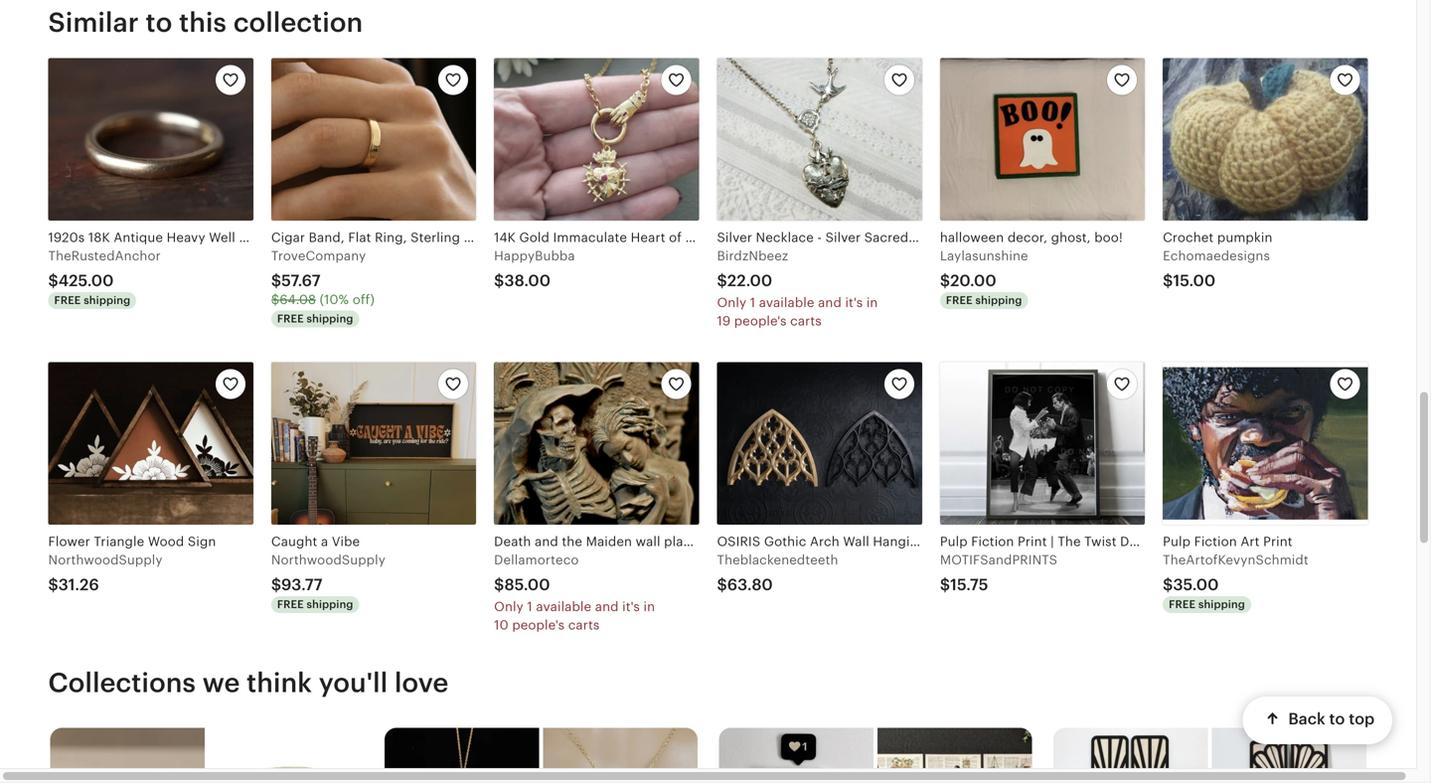 Task type: vqa. For each thing, say whether or not it's contained in the screenshot.
categories popup button
no



Task type: describe. For each thing, give the bounding box(es) containing it.
off)
[[353, 292, 375, 307]]

laylasunshine
[[940, 248, 1028, 263]]

only inside death and the maiden wall plaque dellamorteco $ 85.00 only 1 available and it's in 10 people's carts
[[494, 599, 524, 614]]

halloween decor, ghost, boo! laylasunshine $ 20.00 free shipping
[[940, 230, 1123, 307]]

38.00
[[504, 272, 551, 290]]

available inside "silver necklace - silver sacred heart - jewelry by birdznbeez birdznbeez $ 22.00 only 1 available and it's in 19 people's carts"
[[759, 295, 815, 310]]

r000373 sterling silver ring spiral solid 925 image
[[208, 728, 363, 783]]

$ inside pulp fiction art print theartofkevynschmidt $ 35.00 free shipping
[[1163, 576, 1173, 594]]

necklace
[[756, 230, 814, 245]]

similar
[[48, 7, 139, 38]]

85.00
[[504, 576, 550, 594]]

$ inside motifsandprints $ 15.75
[[940, 576, 950, 594]]

22.00
[[727, 272, 773, 290]]

shipping inside therustedanchor $ 425.00 free shipping
[[84, 294, 130, 307]]

flower triangle wood sign northwoodsupply $ 31.26
[[48, 534, 216, 594]]

motifsandprints $ 15.75
[[940, 553, 1058, 594]]

the
[[562, 534, 582, 549]]

plaque
[[664, 534, 707, 549]]

1 inside "silver necklace - silver sacred heart - jewelry by birdznbeez birdznbeez $ 22.00 only 1 available and it's in 19 people's carts"
[[750, 295, 756, 310]]

saturn star crescent moon necklace,tiny opal saturn pendent necklace,planet necklace,dainty necklace, galaxy necklace, mothers day gift image
[[543, 728, 698, 783]]

dancing skeleton dictionary print set image
[[877, 728, 1032, 783]]

dellamorteco
[[494, 553, 579, 567]]

we
[[203, 667, 240, 698]]

93.77
[[281, 576, 323, 594]]

shipping for off)
[[307, 312, 353, 325]]

carts inside death and the maiden wall plaque dellamorteco $ 85.00 only 1 available and it's in 10 people's carts
[[568, 618, 600, 632]]

people's inside "silver necklace - silver sacred heart - jewelry by birdznbeez birdznbeez $ 22.00 only 1 available and it's in 19 people's carts"
[[734, 313, 787, 328]]

silver necklace - silver sacred heart - jewelry by birdznbeez birdznbeez $ 22.00 only 1 available and it's in 19 people's carts
[[717, 230, 1100, 328]]

jewelry
[[959, 230, 1006, 245]]

2 silver from the left
[[826, 230, 861, 245]]

14k gold immaculate heart of mary with seven swords, milagros catholic blessed jewelry image
[[494, 58, 699, 221]]

425.00
[[58, 272, 114, 290]]

free for 35.00
[[1169, 598, 1196, 611]]

back
[[1288, 710, 1325, 728]]

and inside "silver necklace - silver sacred heart - jewelry by birdznbeez birdznbeez $ 22.00 only 1 available and it's in 19 people's carts"
[[818, 295, 842, 310]]

theblackenedteeth $ 63.80
[[717, 553, 838, 594]]

boo!
[[1095, 230, 1123, 245]]

free inside caught a vibe northwoodsupply $ 93.77 free shipping
[[277, 598, 304, 611]]

fiction
[[1194, 534, 1237, 549]]

wall
[[636, 534, 661, 549]]

crochet pumpkin image
[[1163, 58, 1368, 221]]

caught a vibe northwoodsupply $ 93.77 free shipping
[[271, 534, 386, 611]]

pumpkin
[[1218, 230, 1273, 245]]

2 northwoodsupply from the left
[[271, 553, 386, 567]]

similar to this collection
[[48, 7, 363, 38]]

sacred heart necklace image
[[384, 728, 539, 783]]

(10%
[[320, 292, 349, 307]]

therustedanchor $ 425.00 free shipping
[[48, 248, 161, 307]]

northwoodsupply inside flower triangle wood sign northwoodsupply $ 31.26
[[48, 553, 163, 567]]

in inside "silver necklace - silver sacred heart - jewelry by birdznbeez birdznbeez $ 22.00 only 1 available and it's in 19 people's carts"
[[867, 295, 878, 310]]

death
[[494, 534, 531, 549]]

10
[[494, 618, 509, 632]]

trovecompany
[[271, 248, 366, 263]]

shipping for 35.00
[[1199, 598, 1245, 611]]

back to top button
[[1243, 697, 1393, 745]]

35.00
[[1173, 576, 1219, 594]]

theblackenedteeth
[[717, 553, 838, 567]]

20.00
[[950, 272, 997, 290]]

decor,
[[1008, 230, 1048, 245]]

64.08
[[280, 292, 316, 307]]

pulp
[[1163, 534, 1191, 549]]

2 - from the left
[[951, 230, 955, 245]]

echomaedesigns
[[1163, 248, 1270, 263]]

pulp fiction art print image
[[1163, 362, 1368, 525]]

caught
[[271, 534, 317, 549]]

art
[[1241, 534, 1260, 549]]

black like wood sign image
[[719, 728, 873, 783]]

1 vertical spatial and
[[535, 534, 558, 549]]

love
[[395, 667, 449, 698]]

osiris gothic arch wall hanging by the blackened teeth | gothic wall decor | cathedral window | dark decor handmade by artisans image
[[717, 362, 922, 525]]

$ left (10%
[[271, 292, 280, 307]]

$ inside the halloween decor, ghost, boo! laylasunshine $ 20.00 free shipping
[[940, 272, 950, 290]]

happybubba $ 38.00
[[494, 248, 575, 290]]

1 - from the left
[[817, 230, 822, 245]]

1920s 18k antique heavy well made rounded engraved "12-1-23" wedding band in yellow gold image
[[48, 58, 253, 221]]

silver necklace - silver sacred heart - jewelry by birdznbeez image
[[717, 58, 922, 221]]

crochet
[[1163, 230, 1214, 245]]

it's inside "silver necklace - silver sacred heart - jewelry by birdznbeez birdznbeez $ 22.00 only 1 available and it's in 19 people's carts"
[[845, 295, 863, 310]]

only inside "silver necklace - silver sacred heart - jewelry by birdznbeez birdznbeez $ 22.00 only 1 available and it's in 19 people's carts"
[[717, 295, 747, 310]]

$ inside therustedanchor $ 425.00 free shipping
[[48, 272, 58, 290]]

$ inside caught a vibe northwoodsupply $ 93.77 free shipping
[[271, 576, 281, 594]]



Task type: locate. For each thing, give the bounding box(es) containing it.
carts inside "silver necklace - silver sacred heart - jewelry by birdznbeez birdznbeez $ 22.00 only 1 available and it's in 19 people's carts"
[[790, 313, 822, 328]]

to for back
[[1329, 710, 1345, 728]]

only up 19
[[717, 295, 747, 310]]

to for similar
[[146, 7, 172, 38]]

it's
[[845, 295, 863, 310], [622, 599, 640, 614]]

only
[[717, 295, 747, 310], [494, 599, 524, 614]]

0 horizontal spatial silver
[[717, 230, 752, 245]]

heart
[[912, 230, 947, 245]]

0 vertical spatial in
[[867, 295, 878, 310]]

sign
[[188, 534, 216, 549]]

1 horizontal spatial in
[[867, 295, 878, 310]]

free
[[54, 294, 81, 307], [946, 294, 973, 307], [277, 312, 304, 325], [277, 598, 304, 611], [1169, 598, 1196, 611]]

$ inside happybubba $ 38.00
[[494, 272, 504, 290]]

31.26
[[58, 576, 99, 594]]

shipping down 20.00
[[976, 294, 1022, 307]]

1 down 22.00
[[750, 295, 756, 310]]

people's right 10
[[512, 618, 565, 632]]

1 vertical spatial it's
[[622, 599, 640, 614]]

death and the maiden wall plaque image
[[494, 362, 699, 525]]

1 horizontal spatial 1
[[750, 295, 756, 310]]

in down wall
[[644, 599, 655, 614]]

free for 20.00
[[946, 294, 973, 307]]

1 horizontal spatial to
[[1329, 710, 1345, 728]]

$ inside "silver necklace - silver sacred heart - jewelry by birdznbeez birdznbeez $ 22.00 only 1 available and it's in 19 people's carts"
[[717, 272, 727, 290]]

happybubba
[[494, 248, 575, 263]]

flower
[[48, 534, 90, 549]]

silver up birdznbeez
[[717, 230, 752, 245]]

1 inside death and the maiden wall plaque dellamorteco $ 85.00 only 1 available and it's in 10 people's carts
[[527, 599, 533, 614]]

$ inside theblackenedteeth $ 63.80
[[717, 576, 727, 594]]

1 vertical spatial to
[[1329, 710, 1345, 728]]

1 down 85.00
[[527, 599, 533, 614]]

free inside pulp fiction art print theartofkevynschmidt $ 35.00 free shipping
[[1169, 598, 1196, 611]]

0 horizontal spatial only
[[494, 599, 524, 614]]

$ down "motifsandprints"
[[940, 576, 950, 594]]

$ up '64.08'
[[271, 272, 281, 290]]

shipping down (10%
[[307, 312, 353, 325]]

0 horizontal spatial in
[[644, 599, 655, 614]]

triangle
[[94, 534, 144, 549]]

shipping inside caught a vibe northwoodsupply $ 93.77 free shipping
[[307, 598, 353, 611]]

free inside trovecompany $ 57.67 $ 64.08 (10% off) free shipping
[[277, 312, 304, 325]]

free inside therustedanchor $ 425.00 free shipping
[[54, 294, 81, 307]]

0 vertical spatial carts
[[790, 313, 822, 328]]

0 vertical spatial it's
[[845, 295, 863, 310]]

$ down the therustedanchor
[[48, 272, 58, 290]]

$ down heart at the right top of page
[[940, 272, 950, 290]]

northwoodsupply down a
[[271, 553, 386, 567]]

shipping down 93.77 at the left of the page
[[307, 598, 353, 611]]

1
[[750, 295, 756, 310], [527, 599, 533, 614]]

northwoodsupply down triangle at the left of page
[[48, 553, 163, 567]]

ghost,
[[1051, 230, 1091, 245]]

0 vertical spatial only
[[717, 295, 747, 310]]

1 vertical spatial only
[[494, 599, 524, 614]]

shipping down 35.00
[[1199, 598, 1245, 611]]

it's inside death and the maiden wall plaque dellamorteco $ 85.00 only 1 available and it's in 10 people's carts
[[622, 599, 640, 614]]

0 horizontal spatial northwoodsupply
[[48, 553, 163, 567]]

motifsandprints
[[940, 553, 1058, 567]]

carts right 19
[[790, 313, 822, 328]]

available down 22.00
[[759, 295, 815, 310]]

63.80
[[727, 576, 773, 594]]

a
[[321, 534, 328, 549]]

collection
[[233, 7, 363, 38]]

0 horizontal spatial available
[[536, 599, 592, 614]]

birdznbeez
[[1028, 230, 1100, 245]]

1 horizontal spatial northwoodsupply
[[271, 553, 386, 567]]

by
[[1009, 230, 1025, 245]]

to left this on the top of page
[[146, 7, 172, 38]]

57.67
[[281, 272, 321, 290]]

- right heart at the right top of page
[[951, 230, 955, 245]]

1 horizontal spatial and
[[595, 599, 619, 614]]

$ down flower
[[48, 576, 58, 594]]

halloween decor, ghost, boo! image
[[940, 58, 1145, 221]]

0 vertical spatial and
[[818, 295, 842, 310]]

19
[[717, 313, 731, 328]]

to inside button
[[1329, 710, 1345, 728]]

0 vertical spatial available
[[759, 295, 815, 310]]

only up 10
[[494, 599, 524, 614]]

northwoodsupply
[[48, 553, 163, 567], [271, 553, 386, 567]]

$ up 10
[[494, 576, 504, 594]]

shipping
[[84, 294, 130, 307], [976, 294, 1022, 307], [307, 312, 353, 325], [307, 598, 353, 611], [1199, 598, 1245, 611]]

vibe
[[332, 534, 360, 549]]

shipping down 425.00 at the top
[[84, 294, 130, 307]]

collections
[[48, 667, 196, 698]]

in
[[867, 295, 878, 310], [644, 599, 655, 614]]

1 horizontal spatial people's
[[734, 313, 787, 328]]

caught a vibe image
[[271, 362, 476, 525]]

people's right 19
[[734, 313, 787, 328]]

think
[[247, 667, 312, 698]]

available
[[759, 295, 815, 310], [536, 599, 592, 614]]

available inside death and the maiden wall plaque dellamorteco $ 85.00 only 1 available and it's in 10 people's carts
[[536, 599, 592, 614]]

1 vertical spatial carts
[[568, 618, 600, 632]]

people's
[[734, 313, 787, 328], [512, 618, 565, 632]]

free down 93.77 at the left of the page
[[277, 598, 304, 611]]

$ inside crochet pumpkin echomaedesigns $ 15.00
[[1163, 272, 1173, 290]]

0 vertical spatial to
[[146, 7, 172, 38]]

wood
[[148, 534, 184, 549]]

free down '64.08'
[[277, 312, 304, 325]]

1 vertical spatial available
[[536, 599, 592, 614]]

1 horizontal spatial available
[[759, 295, 815, 310]]

$ down birdznbeez
[[717, 272, 727, 290]]

1 horizontal spatial only
[[717, 295, 747, 310]]

in down sacred
[[867, 295, 878, 310]]

this
[[179, 7, 227, 38]]

1 vertical spatial people's
[[512, 618, 565, 632]]

- right necklace
[[817, 230, 822, 245]]

art deco diamond ring by caitlyn minimalist • vintage style cocktail ring in gold • crystal chandelier engagement ring, gift for her • rr106 image
[[50, 728, 205, 783]]

1 horizontal spatial it's
[[845, 295, 863, 310]]

you'll
[[319, 667, 388, 698]]

0 horizontal spatial -
[[817, 230, 822, 245]]

flower triangle wood sign image
[[48, 362, 253, 525]]

cigar band, flat ring, sterling silver, 925, classic design, 4mm width, gold band, silver band, gift for him, gift for her, unisex, trove image
[[271, 58, 476, 221]]

shipping inside trovecompany $ 57.67 $ 64.08 (10% off) free shipping
[[307, 312, 353, 325]]

shipping for 20.00
[[976, 294, 1022, 307]]

0 horizontal spatial it's
[[622, 599, 640, 614]]

0 horizontal spatial and
[[535, 534, 558, 549]]

pulp fiction print | the twist dance scene in 'pulp fiction' with uma thurman and john travolta | 1994 | premium quality print image
[[940, 362, 1145, 525]]

15.75
[[950, 576, 989, 594]]

$ inside death and the maiden wall plaque dellamorteco $ 85.00 only 1 available and it's in 10 people's carts
[[494, 576, 504, 594]]

silver left sacred
[[826, 230, 861, 245]]

1 vertical spatial 1
[[527, 599, 533, 614]]

halloween
[[940, 230, 1004, 245]]

1 northwoodsupply from the left
[[48, 553, 163, 567]]

0 horizontal spatial carts
[[568, 618, 600, 632]]

$ inside flower triangle wood sign northwoodsupply $ 31.26
[[48, 576, 58, 594]]

pulp fiction art print theartofkevynschmidt $ 35.00 free shipping
[[1163, 534, 1309, 611]]

trovecompany $ 57.67 $ 64.08 (10% off) free shipping
[[271, 248, 375, 325]]

carts
[[790, 313, 822, 328], [568, 618, 600, 632]]

free inside the halloween decor, ghost, boo! laylasunshine $ 20.00 free shipping
[[946, 294, 973, 307]]

sunburst color block panels (set of 2) | wood wall hanging image
[[1053, 728, 1208, 783]]

maiden
[[586, 534, 632, 549]]

0 horizontal spatial people's
[[512, 618, 565, 632]]

-
[[817, 230, 822, 245], [951, 230, 955, 245]]

birdznbeez
[[717, 248, 789, 263]]

1 horizontal spatial -
[[951, 230, 955, 245]]

free down 20.00
[[946, 294, 973, 307]]

theartofkevynschmidt
[[1163, 553, 1309, 567]]

therustedanchor
[[48, 248, 161, 263]]

free down 425.00 at the top
[[54, 294, 81, 307]]

top
[[1349, 710, 1375, 728]]

2 vertical spatial and
[[595, 599, 619, 614]]

free down 35.00
[[1169, 598, 1196, 611]]

people's inside death and the maiden wall plaque dellamorteco $ 85.00 only 1 available and it's in 10 people's carts
[[512, 618, 565, 632]]

and
[[818, 295, 842, 310], [535, 534, 558, 549], [595, 599, 619, 614]]

to left top
[[1329, 710, 1345, 728]]

15.00
[[1173, 272, 1216, 290]]

petal rays panels | floral wood wall hanging (set of 2) image
[[1212, 728, 1367, 783]]

1 silver from the left
[[717, 230, 752, 245]]

0 vertical spatial people's
[[734, 313, 787, 328]]

$ down caught
[[271, 576, 281, 594]]

$ down happybubba
[[494, 272, 504, 290]]

collections we think you'll love
[[48, 667, 449, 698]]

print
[[1263, 534, 1293, 549]]

crochet pumpkin echomaedesigns $ 15.00
[[1163, 230, 1273, 290]]

1 horizontal spatial carts
[[790, 313, 822, 328]]

back to top
[[1288, 710, 1375, 728]]

shipping inside pulp fiction art print theartofkevynschmidt $ 35.00 free shipping
[[1199, 598, 1245, 611]]

0 vertical spatial 1
[[750, 295, 756, 310]]

shipping inside the halloween decor, ghost, boo! laylasunshine $ 20.00 free shipping
[[976, 294, 1022, 307]]

1 horizontal spatial silver
[[826, 230, 861, 245]]

in inside death and the maiden wall plaque dellamorteco $ 85.00 only 1 available and it's in 10 people's carts
[[644, 599, 655, 614]]

$ down pulp
[[1163, 576, 1173, 594]]

silver
[[717, 230, 752, 245], [826, 230, 861, 245]]

death and the maiden wall plaque dellamorteco $ 85.00 only 1 available and it's in 10 people's carts
[[494, 534, 707, 632]]

0 horizontal spatial 1
[[527, 599, 533, 614]]

0 horizontal spatial to
[[146, 7, 172, 38]]

2 horizontal spatial and
[[818, 295, 842, 310]]

carts down dellamorteco
[[568, 618, 600, 632]]

free for off)
[[277, 312, 304, 325]]

$
[[48, 272, 58, 290], [271, 272, 281, 290], [494, 272, 504, 290], [717, 272, 727, 290], [940, 272, 950, 290], [1163, 272, 1173, 290], [271, 292, 280, 307], [48, 576, 58, 594], [271, 576, 281, 594], [494, 576, 504, 594], [717, 576, 727, 594], [940, 576, 950, 594], [1163, 576, 1173, 594]]

1 vertical spatial in
[[644, 599, 655, 614]]

$ down "crochet"
[[1163, 272, 1173, 290]]

available down 85.00
[[536, 599, 592, 614]]

to
[[146, 7, 172, 38], [1329, 710, 1345, 728]]

sacred
[[864, 230, 909, 245]]

$ down theblackenedteeth
[[717, 576, 727, 594]]



